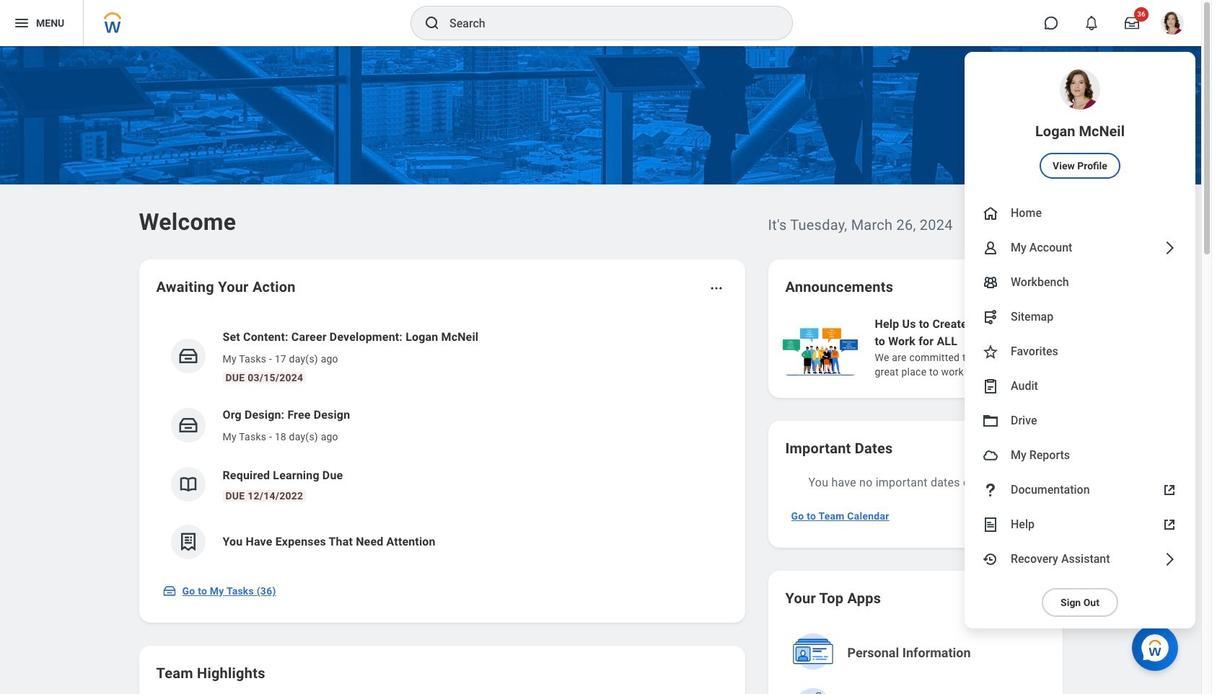 Task type: describe. For each thing, give the bounding box(es) containing it.
8 menu item from the top
[[965, 404, 1196, 439]]

endpoints image
[[982, 309, 999, 326]]

2 menu item from the top
[[965, 196, 1196, 231]]

1 horizontal spatial inbox image
[[177, 415, 199, 437]]

search image
[[424, 14, 441, 32]]

10 menu item from the top
[[965, 473, 1196, 508]]

1 menu item from the top
[[965, 52, 1196, 196]]

11 menu item from the top
[[965, 508, 1196, 543]]

folder open image
[[982, 413, 999, 430]]

7 menu item from the top
[[965, 369, 1196, 404]]

user image
[[982, 240, 999, 257]]

4 menu item from the top
[[965, 266, 1196, 300]]

chevron right small image
[[1026, 280, 1041, 294]]

home image
[[982, 205, 999, 222]]

document image
[[982, 517, 999, 534]]

inbox image
[[177, 346, 199, 367]]

chevron right image
[[1161, 240, 1178, 257]]

chevron left small image
[[1001, 280, 1015, 294]]



Task type: vqa. For each thing, say whether or not it's contained in the screenshot.
Down Good Icon
no



Task type: locate. For each thing, give the bounding box(es) containing it.
main content
[[0, 46, 1212, 695]]

0 horizontal spatial inbox image
[[162, 584, 176, 599]]

menu
[[965, 52, 1196, 629]]

dashboard expenses image
[[177, 532, 199, 553]]

avatar image
[[982, 447, 999, 465]]

star image
[[982, 343, 999, 361]]

list
[[780, 315, 1212, 381], [156, 318, 728, 572]]

book open image
[[177, 474, 199, 496]]

1 horizontal spatial list
[[780, 315, 1212, 381]]

0 vertical spatial inbox image
[[177, 415, 199, 437]]

3 menu item from the top
[[965, 231, 1196, 266]]

question image
[[982, 482, 999, 499]]

notifications large image
[[1085, 16, 1099, 30]]

6 menu item from the top
[[965, 335, 1196, 369]]

paste image
[[982, 378, 999, 395]]

justify image
[[13, 14, 30, 32]]

contact card matrix manager image
[[982, 274, 999, 292]]

inbox image
[[177, 415, 199, 437], [162, 584, 176, 599]]

logan mcneil image
[[1161, 12, 1184, 35]]

ext link image
[[1161, 517, 1178, 534]]

inbox large image
[[1125, 16, 1139, 30]]

related actions image
[[709, 281, 723, 296]]

0 horizontal spatial list
[[156, 318, 728, 572]]

menu item
[[965, 52, 1196, 196], [965, 196, 1196, 231], [965, 231, 1196, 266], [965, 266, 1196, 300], [965, 300, 1196, 335], [965, 335, 1196, 369], [965, 369, 1196, 404], [965, 404, 1196, 439], [965, 439, 1196, 473], [965, 473, 1196, 508], [965, 508, 1196, 543]]

banner
[[0, 0, 1201, 629]]

1 vertical spatial inbox image
[[162, 584, 176, 599]]

5 menu item from the top
[[965, 300, 1196, 335]]

status
[[967, 281, 990, 293]]

Search Workday  search field
[[450, 7, 763, 39]]

ext link image
[[1161, 482, 1178, 499]]

9 menu item from the top
[[965, 439, 1196, 473]]



